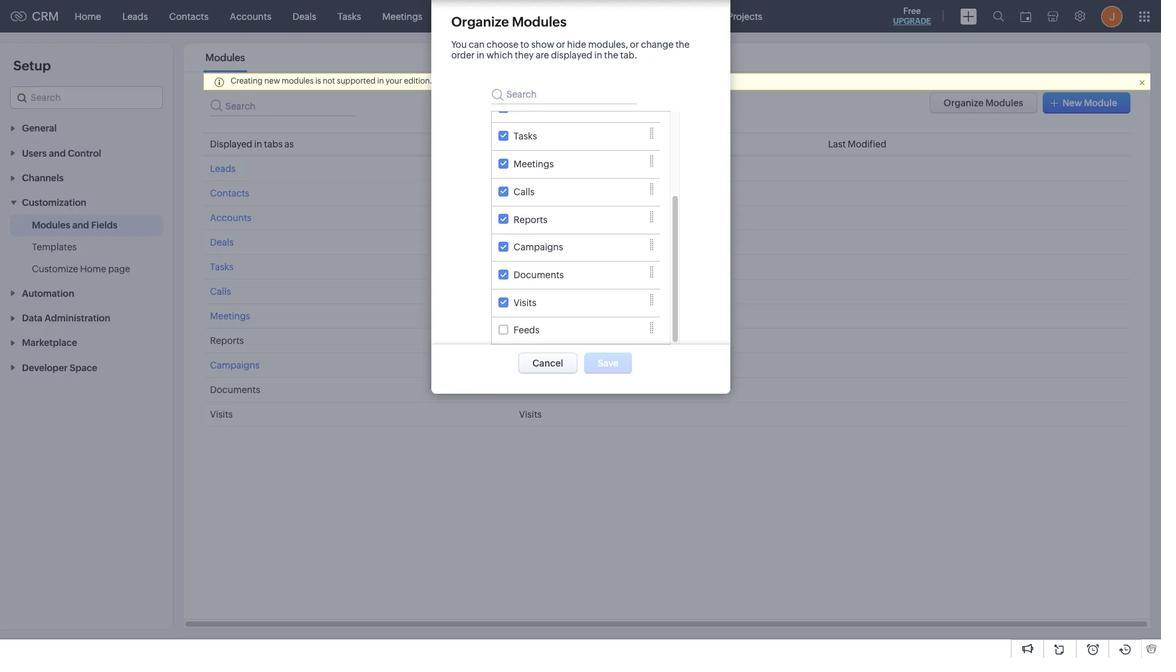 Task type: describe. For each thing, give the bounding box(es) containing it.
as
[[285, 139, 294, 150]]

1 vertical spatial deals link
[[210, 237, 234, 248]]

1 vertical spatial meetings link
[[210, 311, 250, 322]]

customize
[[32, 264, 78, 275]]

1 horizontal spatial the
[[604, 50, 618, 61]]

in right order
[[476, 50, 484, 61]]

displayed
[[551, 50, 592, 61]]

create menu image
[[961, 8, 978, 24]]

new
[[1063, 98, 1083, 108]]

displayed
[[210, 139, 252, 150]]

modules link
[[203, 52, 247, 63]]

modules,
[[588, 39, 628, 50]]

last modified
[[829, 139, 887, 150]]

profile image
[[1102, 6, 1123, 27]]

0 horizontal spatial the
[[502, 76, 514, 86]]

2 horizontal spatial leads
[[519, 164, 545, 174]]

0 vertical spatial contacts link
[[159, 0, 219, 32]]

free upgrade
[[894, 6, 932, 26]]

you
[[451, 39, 467, 50]]

visits link
[[673, 0, 717, 32]]

1 vertical spatial leads link
[[210, 164, 236, 174]]

modified
[[848, 139, 887, 150]]

last
[[829, 139, 846, 150]]

customization region
[[0, 215, 173, 281]]

supported
[[337, 76, 376, 86]]

tasks inside 'tasks' link
[[338, 11, 361, 22]]

name
[[554, 139, 579, 150]]

documents link
[[602, 0, 673, 32]]

in right hide
[[594, 50, 602, 61]]

home inside customization region
[[80, 264, 106, 275]]

new module button
[[1043, 92, 1131, 114]]

not
[[323, 76, 335, 86]]

edition.
[[404, 76, 433, 86]]

search element
[[985, 0, 1013, 33]]

order
[[451, 50, 475, 61]]

templates link
[[32, 241, 77, 254]]

0 vertical spatial leads link
[[112, 0, 159, 32]]

they
[[515, 50, 534, 61]]

2 horizontal spatial the
[[676, 39, 690, 50]]

projects link
[[717, 0, 774, 32]]

customization
[[22, 198, 86, 208]]

modules
[[282, 76, 314, 86]]

page
[[108, 264, 130, 275]]

modules and fields link
[[32, 219, 118, 232]]

reports link
[[476, 0, 531, 32]]

you can choose to show or hide modules, or change the order in which they are displayed in the tab.
[[451, 39, 690, 61]]

displayed in tabs as
[[210, 139, 294, 150]]

can
[[469, 39, 485, 50]]

edition.
[[556, 76, 584, 86]]

customization button
[[0, 190, 173, 215]]

and
[[72, 220, 89, 231]]



Task type: locate. For each thing, give the bounding box(es) containing it.
choose
[[486, 39, 518, 50]]

leads down the "displayed"
[[210, 164, 236, 174]]

module name
[[519, 139, 579, 150]]

modules
[[512, 14, 567, 29], [206, 52, 245, 63], [32, 220, 70, 231]]

0 vertical spatial modules
[[512, 14, 567, 29]]

0 vertical spatial campaigns link
[[531, 0, 602, 32]]

0 horizontal spatial contacts
[[169, 11, 209, 22]]

setup
[[13, 58, 51, 73]]

leads
[[122, 11, 148, 22], [210, 164, 236, 174], [519, 164, 545, 174]]

modules up show
[[512, 14, 567, 29]]

2 vertical spatial modules
[[32, 220, 70, 231]]

0 horizontal spatial tasks link
[[210, 262, 234, 273]]

0 vertical spatial home
[[75, 11, 101, 22]]

0 horizontal spatial deals link
[[210, 237, 234, 248]]

which
[[486, 50, 513, 61]]

1 horizontal spatial module
[[1085, 98, 1118, 108]]

1 vertical spatial modules
[[206, 52, 245, 63]]

1 vertical spatial home
[[80, 264, 106, 275]]

organize modules
[[451, 14, 567, 29]]

to
[[520, 39, 529, 50], [493, 76, 501, 86]]

module right new on the top
[[1085, 98, 1118, 108]]

1 horizontal spatial leads
[[210, 164, 236, 174]]

home
[[75, 11, 101, 22], [80, 264, 106, 275]]

0 horizontal spatial campaigns link
[[210, 360, 260, 371]]

0 horizontal spatial calls link
[[210, 287, 231, 297]]

1 vertical spatial campaigns link
[[210, 360, 260, 371]]

campaigns
[[541, 11, 591, 22], [514, 242, 563, 253], [210, 360, 260, 371], [519, 360, 569, 371]]

1 vertical spatial calls link
[[210, 287, 231, 297]]

1 horizontal spatial deals link
[[282, 0, 327, 32]]

0 horizontal spatial leads link
[[112, 0, 159, 32]]

modules up templates link
[[32, 220, 70, 231]]

enterprise
[[516, 76, 554, 86]]

1 horizontal spatial tasks link
[[327, 0, 372, 32]]

1 horizontal spatial leads link
[[210, 164, 236, 174]]

None button
[[930, 92, 1038, 114], [519, 353, 578, 374], [930, 92, 1038, 114], [519, 353, 578, 374]]

free
[[904, 6, 921, 16]]

0 horizontal spatial or
[[556, 39, 565, 50]]

visits
[[684, 11, 707, 22], [514, 298, 536, 309], [210, 410, 233, 420], [519, 410, 542, 420]]

0 vertical spatial meetings link
[[372, 0, 433, 32]]

0 vertical spatial accounts link
[[219, 0, 282, 32]]

are
[[536, 50, 549, 61]]

1 or from the left
[[556, 39, 565, 50]]

the left enterprise
[[502, 76, 514, 86]]

is
[[315, 76, 321, 86]]

modules inside customization region
[[32, 220, 70, 231]]

or left change
[[630, 39, 639, 50]]

or
[[556, 39, 565, 50], [630, 39, 639, 50]]

1 horizontal spatial calls link
[[433, 0, 476, 32]]

feeds
[[512, 325, 539, 336]]

modules up creating
[[206, 52, 245, 63]]

1 vertical spatial to
[[493, 76, 501, 86]]

fields
[[91, 220, 118, 231]]

modules for modules
[[206, 52, 245, 63]]

contacts down module name
[[519, 188, 559, 199]]

1 horizontal spatial to
[[520, 39, 529, 50]]

please
[[434, 76, 458, 86]]

templates
[[32, 242, 77, 253]]

0 vertical spatial calls link
[[433, 0, 476, 32]]

tasks
[[338, 11, 361, 22], [514, 131, 537, 142], [210, 262, 234, 273], [519, 262, 543, 273]]

creating
[[231, 76, 263, 86]]

to right upgrade
[[493, 76, 501, 86]]

home link
[[64, 0, 112, 32]]

home right crm
[[75, 11, 101, 22]]

to left show
[[520, 39, 529, 50]]

0 horizontal spatial module
[[519, 139, 552, 150]]

hide
[[567, 39, 586, 50]]

Search text field
[[210, 92, 356, 116]]

2 horizontal spatial modules
[[512, 14, 567, 29]]

the right change
[[676, 39, 690, 50]]

tasks link
[[327, 0, 372, 32], [210, 262, 234, 273]]

0 vertical spatial deals link
[[282, 0, 327, 32]]

accounts link
[[219, 0, 282, 32], [210, 213, 252, 223]]

or left hide
[[556, 39, 565, 50]]

contacts link
[[159, 0, 219, 32], [210, 188, 250, 199]]

1 horizontal spatial or
[[630, 39, 639, 50]]

1 horizontal spatial contacts
[[210, 188, 250, 199]]

customize home page
[[32, 264, 130, 275]]

leads inside "link"
[[122, 11, 148, 22]]

1 horizontal spatial modules
[[206, 52, 245, 63]]

0 vertical spatial tasks link
[[327, 0, 372, 32]]

module
[[1085, 98, 1118, 108], [519, 139, 552, 150]]

organize
[[451, 14, 509, 29]]

modules for modules and fields
[[32, 220, 70, 231]]

crm link
[[11, 9, 59, 23]]

meetings link
[[372, 0, 433, 32], [210, 311, 250, 322]]

Search text field
[[491, 80, 637, 104]]

contacts link down the "displayed"
[[210, 188, 250, 199]]

creating new modules is not supported in your edition. please upgrade to the enterprise edition.
[[231, 76, 584, 86]]

0 horizontal spatial meetings link
[[210, 311, 250, 322]]

in
[[476, 50, 484, 61], [594, 50, 602, 61], [377, 76, 384, 86], [254, 139, 262, 150]]

2 horizontal spatial contacts
[[519, 188, 559, 199]]

1 horizontal spatial campaigns link
[[531, 0, 602, 32]]

calls
[[444, 11, 465, 22], [514, 187, 535, 197], [210, 287, 231, 297], [519, 287, 540, 297]]

change
[[641, 39, 674, 50]]

1 vertical spatial contacts link
[[210, 188, 250, 199]]

in left your
[[377, 76, 384, 86]]

leads link
[[112, 0, 159, 32], [210, 164, 236, 174]]

1 horizontal spatial meetings link
[[372, 0, 433, 32]]

module left name
[[519, 139, 552, 150]]

new module
[[1063, 98, 1118, 108]]

calls link
[[433, 0, 476, 32], [210, 287, 231, 297]]

1 vertical spatial module
[[519, 139, 552, 150]]

documents
[[612, 11, 663, 22], [514, 270, 564, 281], [210, 385, 260, 396], [519, 385, 570, 396]]

leads right home link
[[122, 11, 148, 22]]

deals
[[293, 11, 316, 22], [514, 103, 537, 114], [210, 237, 234, 248], [519, 237, 543, 248]]

campaigns link
[[531, 0, 602, 32], [210, 360, 260, 371]]

contacts up modules link
[[169, 11, 209, 22]]

documents inside documents link
[[612, 11, 663, 22]]

create menu element
[[953, 0, 985, 32]]

deals link
[[282, 0, 327, 32], [210, 237, 234, 248]]

the left tab.
[[604, 50, 618, 61]]

contacts
[[169, 11, 209, 22], [210, 188, 250, 199], [519, 188, 559, 199]]

profile element
[[1094, 0, 1131, 32]]

leads down module name
[[519, 164, 545, 174]]

1 vertical spatial accounts link
[[210, 213, 252, 223]]

to inside you can choose to show or hide modules, or change the order in which they are displayed in the tab.
[[520, 39, 529, 50]]

crm
[[32, 9, 59, 23]]

0 horizontal spatial to
[[493, 76, 501, 86]]

module inside button
[[1085, 98, 1118, 108]]

0 vertical spatial to
[[520, 39, 529, 50]]

projects
[[728, 11, 763, 22]]

tabs
[[264, 139, 283, 150]]

0 vertical spatial module
[[1085, 98, 1118, 108]]

contacts down the "displayed"
[[210, 188, 250, 199]]

accounts
[[230, 11, 272, 22], [210, 213, 252, 223], [519, 213, 561, 223]]

tab.
[[620, 50, 637, 61]]

contacts link up modules link
[[159, 0, 219, 32]]

show
[[531, 39, 554, 50]]

upgrade
[[460, 76, 491, 86]]

the
[[676, 39, 690, 50], [604, 50, 618, 61], [502, 76, 514, 86]]

calendar image
[[1021, 11, 1032, 22]]

search image
[[993, 11, 1005, 22]]

meetings
[[383, 11, 423, 22], [514, 159, 554, 170], [210, 311, 250, 322], [519, 311, 560, 322]]

new
[[264, 76, 280, 86]]

in left tabs
[[254, 139, 262, 150]]

0 horizontal spatial leads
[[122, 11, 148, 22]]

reports
[[486, 11, 520, 22], [514, 215, 547, 225], [210, 336, 244, 346], [519, 336, 553, 346]]

modules and fields
[[32, 220, 118, 231]]

home left page at the top left of the page
[[80, 264, 106, 275]]

your
[[386, 76, 402, 86]]

upgrade
[[894, 17, 932, 26]]

2 or from the left
[[630, 39, 639, 50]]

1 vertical spatial tasks link
[[210, 262, 234, 273]]

0 horizontal spatial modules
[[32, 220, 70, 231]]

customize home page link
[[32, 263, 130, 276]]



Task type: vqa. For each thing, say whether or not it's contained in the screenshot.


